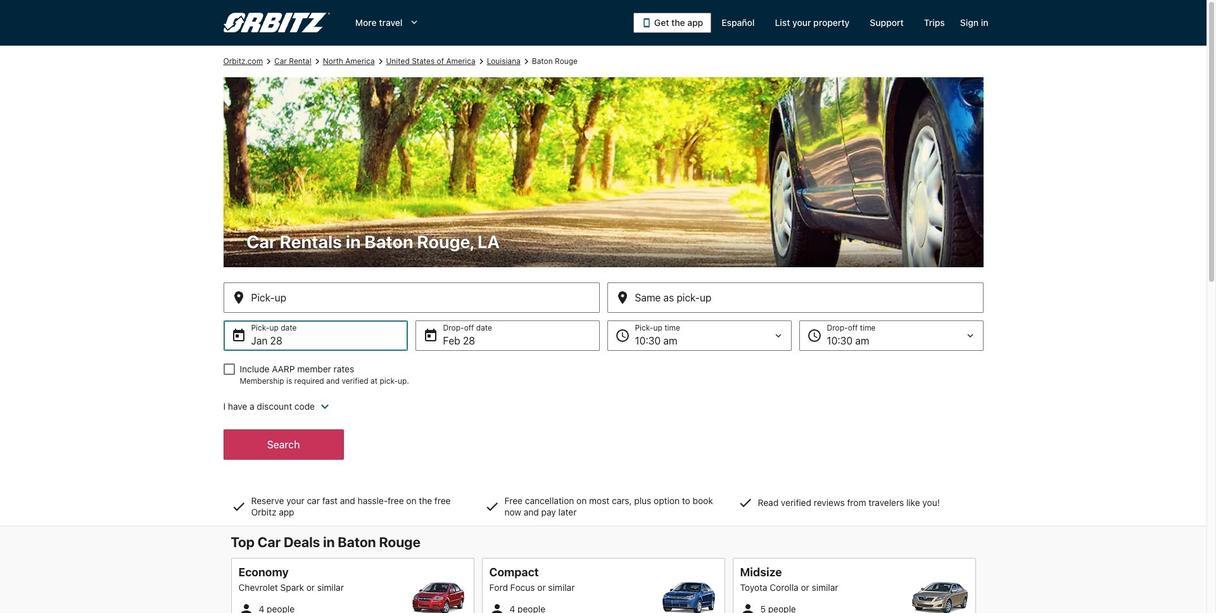 Task type: describe. For each thing, give the bounding box(es) containing it.
download the app button image
[[642, 18, 652, 28]]

toyota corolla image
[[912, 582, 969, 613]]

1 directional image from the left
[[375, 56, 386, 67]]

small image for toyota corolla image at right bottom
[[741, 602, 756, 613]]

orbitz logo image
[[223, 13, 330, 33]]

chevrolet spark image
[[410, 582, 467, 613]]

breadcrumbs region
[[0, 46, 1207, 527]]

2 directional image from the left
[[476, 56, 487, 67]]



Task type: locate. For each thing, give the bounding box(es) containing it.
0 horizontal spatial directional image
[[263, 56, 274, 67]]

1 horizontal spatial directional image
[[312, 56, 323, 67]]

1 directional image from the left
[[263, 56, 274, 67]]

directional image
[[263, 56, 274, 67], [312, 56, 323, 67], [521, 56, 532, 67]]

0 horizontal spatial small image
[[490, 602, 505, 613]]

3 directional image from the left
[[521, 56, 532, 67]]

1 horizontal spatial directional image
[[476, 56, 487, 67]]

2 directional image from the left
[[312, 56, 323, 67]]

small image
[[239, 602, 254, 613]]

1 horizontal spatial small image
[[741, 602, 756, 613]]

ford focus image
[[661, 582, 718, 613]]

small image for ford focus image
[[490, 602, 505, 613]]

main content
[[0, 46, 1207, 613]]

directional image
[[375, 56, 386, 67], [476, 56, 487, 67]]

small image right chevrolet spark image
[[490, 602, 505, 613]]

0 horizontal spatial directional image
[[375, 56, 386, 67]]

2 horizontal spatial directional image
[[521, 56, 532, 67]]

2 small image from the left
[[741, 602, 756, 613]]

small image
[[490, 602, 505, 613], [741, 602, 756, 613]]

small image right ford focus image
[[741, 602, 756, 613]]

1 small image from the left
[[490, 602, 505, 613]]



Task type: vqa. For each thing, say whether or not it's contained in the screenshot.
small image associated with Chevrolet Spark image
yes



